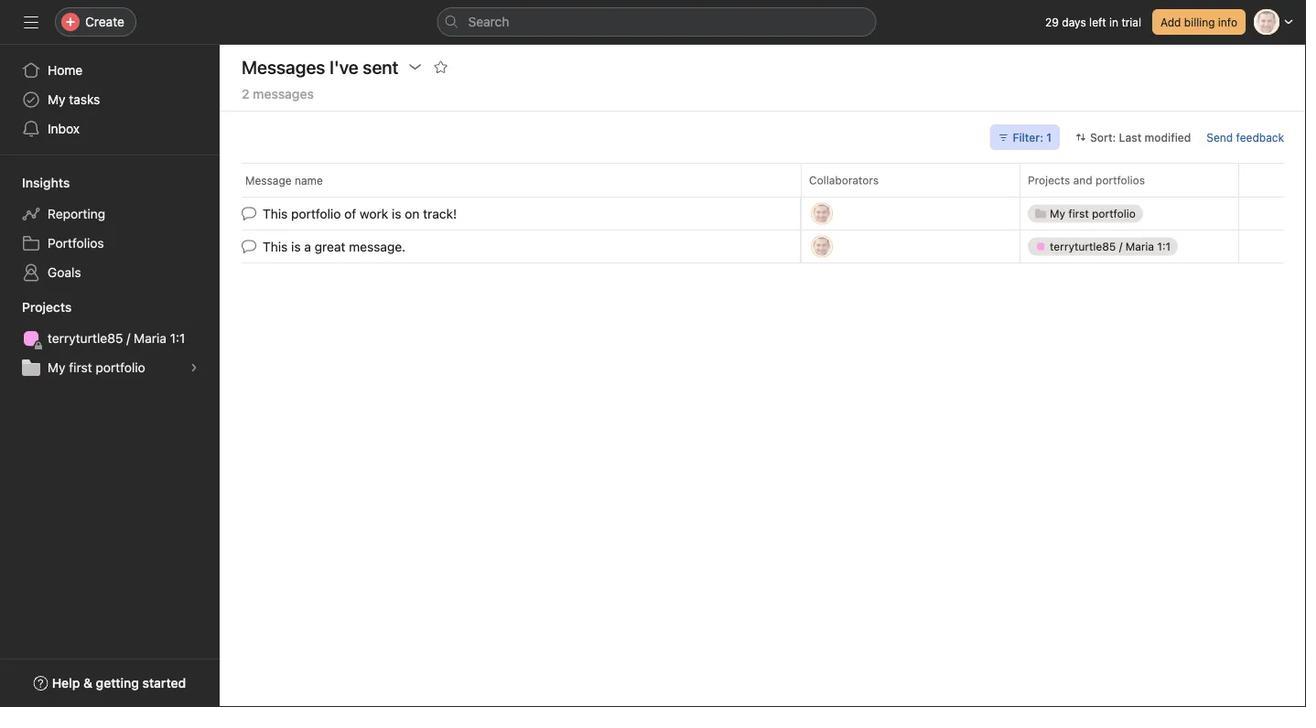 Task type: locate. For each thing, give the bounding box(es) containing it.
create
[[85, 14, 124, 29]]

sort:
[[1091, 131, 1116, 144]]

portfolio
[[291, 206, 341, 221], [96, 360, 145, 375]]

0 horizontal spatial projects
[[22, 300, 72, 315]]

this for this portfolio of work is on track!
[[263, 206, 288, 221]]

help & getting started
[[52, 676, 186, 691]]

this
[[263, 206, 288, 221], [263, 239, 288, 254]]

projects button
[[0, 299, 72, 317]]

this is a great message. row
[[220, 228, 1307, 265]]

trial
[[1122, 16, 1142, 28]]

is left a
[[291, 239, 301, 254]]

tasks
[[69, 92, 100, 107]]

2 this from the top
[[263, 239, 288, 254]]

2 cell from the top
[[1020, 230, 1240, 264]]

1 vertical spatial portfolio
[[96, 360, 145, 375]]

see details, my first portfolio image
[[189, 363, 200, 374]]

track!
[[423, 206, 457, 221]]

1 vertical spatial is
[[291, 239, 301, 254]]

1 this from the top
[[263, 206, 288, 221]]

my left tasks
[[48, 92, 66, 107]]

on
[[405, 206, 420, 221]]

my tasks link
[[11, 85, 209, 114]]

portfolio inside cell
[[291, 206, 341, 221]]

info
[[1219, 16, 1238, 28]]

projects inside dropdown button
[[22, 300, 72, 315]]

reporting
[[48, 206, 105, 222]]

goals
[[48, 265, 81, 280]]

global element
[[0, 45, 220, 155]]

row
[[220, 163, 1307, 197], [242, 196, 1285, 198]]

0 vertical spatial projects
[[1028, 174, 1071, 187]]

search
[[468, 14, 510, 29]]

add to starred image
[[434, 60, 448, 74]]

my first portfolio
[[48, 360, 145, 375]]

0 vertical spatial my
[[48, 92, 66, 107]]

this for this is a great message.
[[263, 239, 288, 254]]

insights element
[[0, 167, 220, 291]]

projects for projects
[[22, 300, 72, 315]]

work
[[360, 206, 388, 221]]

actions image
[[408, 60, 423, 74]]

hide sidebar image
[[24, 15, 38, 29]]

portfolio up a
[[291, 206, 341, 221]]

1 vertical spatial this
[[263, 239, 288, 254]]

message name
[[245, 174, 323, 187]]

this left a
[[263, 239, 288, 254]]

feedback
[[1237, 131, 1285, 144]]

of
[[344, 206, 356, 221]]

1 my from the top
[[48, 92, 66, 107]]

projects inside column header
[[1028, 174, 1071, 187]]

my first portfolio link
[[11, 353, 209, 383]]

search list box
[[437, 7, 877, 37]]

and
[[1074, 174, 1093, 187]]

name
[[295, 174, 323, 187]]

1 vertical spatial my
[[48, 360, 66, 375]]

this down message
[[263, 206, 288, 221]]

getting
[[96, 676, 139, 691]]

is left on
[[392, 206, 401, 221]]

my
[[48, 92, 66, 107], [48, 360, 66, 375]]

billing
[[1185, 16, 1216, 28]]

this portfolio of work is on track! row
[[220, 195, 1307, 232]]

inbox link
[[11, 114, 209, 144]]

maria
[[134, 331, 167, 346]]

filter: 1
[[1013, 131, 1052, 144]]

row containing message name
[[220, 163, 1307, 197]]

create button
[[55, 7, 136, 37]]

portfolios
[[48, 236, 104, 251]]

0 vertical spatial portfolio
[[291, 206, 341, 221]]

1 horizontal spatial is
[[392, 206, 401, 221]]

cell
[[1020, 197, 1240, 231], [1020, 230, 1240, 264]]

my inside my first portfolio link
[[48, 360, 66, 375]]

this is a great message.
[[263, 239, 406, 254]]

insights
[[22, 175, 70, 190]]

terryturtle85
[[48, 331, 123, 346]]

projects and portfolios column header
[[1020, 163, 1244, 197]]

1 horizontal spatial projects
[[1028, 174, 1071, 187]]

0 horizontal spatial portfolio
[[96, 360, 145, 375]]

send feedback
[[1207, 131, 1285, 144]]

projects
[[1028, 174, 1071, 187], [22, 300, 72, 315]]

my tasks
[[48, 92, 100, 107]]

help
[[52, 676, 80, 691]]

messages
[[242, 56, 325, 77]]

0 vertical spatial this
[[263, 206, 288, 221]]

conversation name for this is a great message. cell
[[220, 230, 801, 264]]

1 vertical spatial projects
[[22, 300, 72, 315]]

first
[[69, 360, 92, 375]]

1 cell from the top
[[1020, 197, 1240, 231]]

insights button
[[0, 174, 70, 192]]

this portfolio of work is on track!
[[263, 206, 457, 221]]

cell down projects and portfolios column header
[[1020, 230, 1240, 264]]

portfolio down terryturtle85 / maria 1:1
[[96, 360, 145, 375]]

my left the first
[[48, 360, 66, 375]]

1 horizontal spatial portfolio
[[291, 206, 341, 221]]

projects left and
[[1028, 174, 1071, 187]]

inbox
[[48, 121, 80, 136]]

is
[[392, 206, 401, 221], [291, 239, 301, 254]]

2 my from the top
[[48, 360, 66, 375]]

started
[[142, 676, 186, 691]]

my inside "my tasks" link
[[48, 92, 66, 107]]

filter: 1 button
[[990, 125, 1060, 150]]

a
[[304, 239, 311, 254]]

projects down goals
[[22, 300, 72, 315]]

cell down portfolios
[[1020, 197, 1240, 231]]

tree grid
[[220, 195, 1307, 265]]

2 messages
[[242, 87, 314, 102]]



Task type: describe. For each thing, give the bounding box(es) containing it.
message.
[[349, 239, 406, 254]]

messages i've sent
[[242, 56, 399, 77]]

home
[[48, 63, 83, 78]]

1
[[1047, 131, 1052, 144]]

message name column header
[[242, 163, 807, 197]]

terryturtle85 / maria 1:1 link
[[11, 324, 209, 353]]

projects element
[[0, 291, 220, 386]]

29
[[1046, 16, 1059, 28]]

goals link
[[11, 258, 209, 288]]

0 vertical spatial is
[[392, 206, 401, 221]]

tree grid containing this portfolio of work is on track!
[[220, 195, 1307, 265]]

portfolios
[[1096, 174, 1146, 187]]

portfolio inside projects element
[[96, 360, 145, 375]]

2
[[242, 87, 250, 102]]

i've sent
[[330, 56, 399, 77]]

cell for this is a great message.
[[1020, 230, 1240, 264]]

1:1
[[170, 331, 185, 346]]

search button
[[437, 7, 877, 37]]

my for my first portfolio
[[48, 360, 66, 375]]

reporting link
[[11, 200, 209, 229]]

collaborators column header
[[801, 163, 1026, 197]]

cell for this portfolio of work is on track!
[[1020, 197, 1240, 231]]

my for my tasks
[[48, 92, 66, 107]]

terryturtle85 / maria 1:1
[[48, 331, 185, 346]]

left
[[1090, 16, 1107, 28]]

sort: last modified button
[[1068, 125, 1200, 150]]

add billing info button
[[1153, 9, 1246, 35]]

modified
[[1145, 131, 1192, 144]]

message
[[245, 174, 292, 187]]

&
[[83, 676, 92, 691]]

portfolios link
[[11, 229, 209, 258]]

home link
[[11, 56, 209, 85]]

add
[[1161, 16, 1182, 28]]

great
[[315, 239, 346, 254]]

send feedback link
[[1207, 129, 1285, 146]]

messages
[[253, 87, 314, 102]]

29 days left in trial
[[1046, 16, 1142, 28]]

sort: last modified
[[1091, 131, 1192, 144]]

projects for projects and portfolios
[[1028, 174, 1071, 187]]

/
[[127, 331, 130, 346]]

add billing info
[[1161, 16, 1238, 28]]

send
[[1207, 131, 1234, 144]]

projects and portfolios
[[1028, 174, 1146, 187]]

0 horizontal spatial is
[[291, 239, 301, 254]]

days
[[1062, 16, 1087, 28]]

in
[[1110, 16, 1119, 28]]

conversation name for this portfolio of work is on track! cell
[[220, 197, 801, 231]]

last
[[1119, 131, 1142, 144]]

2 messages button
[[242, 87, 314, 111]]

filter:
[[1013, 131, 1044, 144]]

help & getting started button
[[22, 668, 198, 700]]

collaborators
[[809, 174, 879, 187]]



Task type: vqa. For each thing, say whether or not it's contained in the screenshot.
2nd CELL from the bottom
yes



